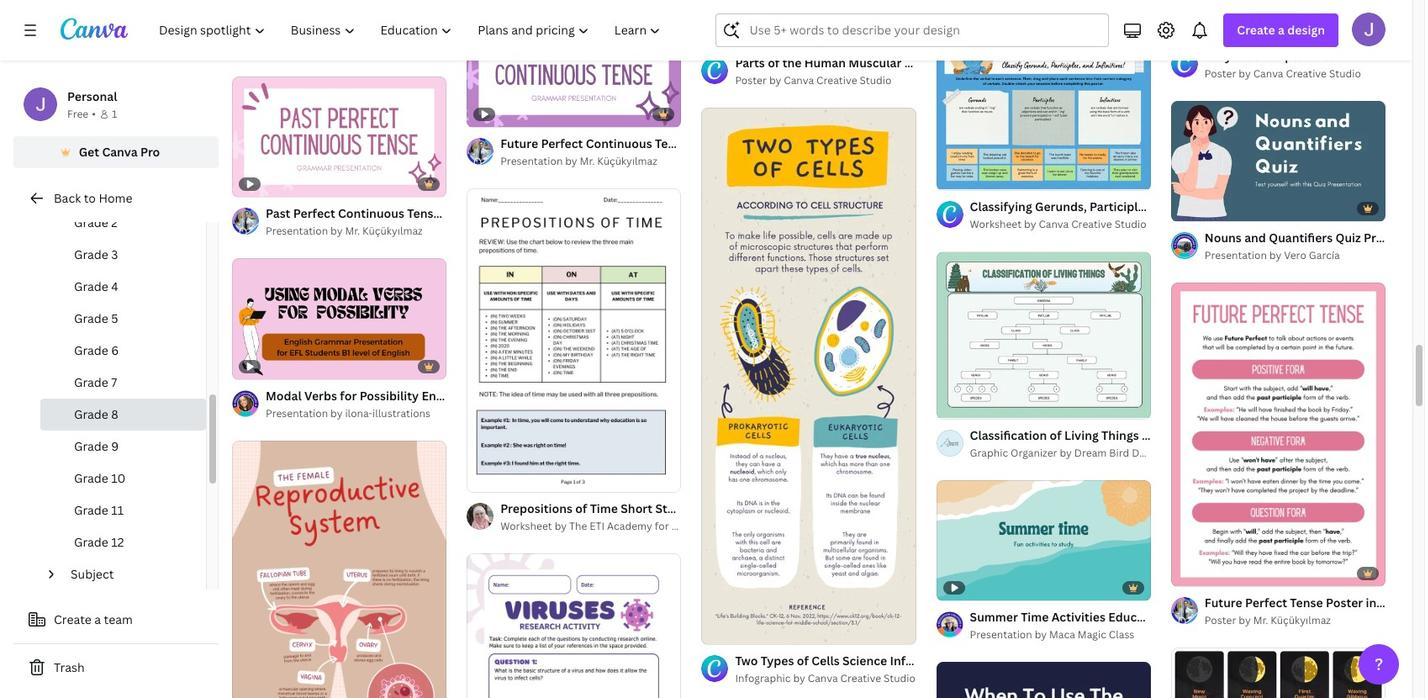Task type: describe. For each thing, give the bounding box(es) containing it.
presentation for presentation by vero garcía link
[[1205, 248, 1267, 262]]

grade 11 link
[[40, 495, 206, 527]]

graphic organizer by vero garcía
[[970, 3, 1131, 17]]

infographic by canva creative studio link
[[735, 670, 916, 687]]

get canva pro button
[[13, 136, 219, 168]]

create a design button
[[1224, 13, 1339, 47]]

trash
[[54, 659, 85, 675]]

free
[[67, 107, 89, 121]]

grade 10 link
[[40, 463, 206, 495]]

prepositions of time short story writing worksheet in colorful simple style image
[[467, 189, 682, 492]]

canva for the infographic by canva creative studio link at the right of the page
[[808, 671, 838, 686]]

personal
[[67, 88, 117, 104]]

pro
[[140, 144, 160, 160]]

canva for the right poster by canva creative studio link
[[1254, 67, 1284, 81]]

grade 7 link
[[40, 367, 206, 399]]

canva for worksheet by canva creative studio link
[[1039, 217, 1069, 231]]

grade for grade 9
[[74, 438, 108, 454]]

0 vertical spatial 1 of 3
[[948, 170, 973, 182]]

0 horizontal spatial poster by canva creative studio link
[[735, 72, 916, 89]]

organizer for dream
[[1011, 446, 1058, 460]]

4
[[111, 278, 118, 294]]

küçükyılmaz inside future perfect tense poster in pink wh poster by mr. küçükyılmaz
[[1271, 613, 1331, 627]]

grade 7
[[74, 374, 117, 390]]

presentation by the ocean project | world ocean day
[[266, 42, 526, 56]]

grade 12 link
[[40, 527, 206, 558]]

1 ocean from the left
[[366, 42, 397, 56]]

create a design
[[1238, 22, 1326, 38]]

free •
[[67, 107, 96, 121]]

class
[[1109, 628, 1135, 642]]

world
[[442, 42, 471, 56]]

worksheet by the eti academy for teaching and learning
[[501, 519, 780, 533]]

infographic by canva creative studio
[[735, 671, 916, 686]]

8
[[111, 406, 118, 422]]

passive voice infographic in blue and orange bold style image
[[937, 662, 1151, 698]]

in
[[1366, 595, 1377, 611]]

to
[[84, 190, 96, 206]]

of for graphic organizer by dream bird designs
[[956, 398, 965, 411]]

ilona-
[[345, 406, 373, 421]]

creative for the right poster by canva creative studio link
[[1286, 67, 1327, 81]]

poster down create a design dropdown button
[[1205, 67, 1237, 81]]

grade 10
[[74, 470, 126, 486]]

future perfect tense poster in pink wh poster by mr. küçükyılmaz
[[1205, 595, 1426, 627]]

presentation by ilona-illustrations link
[[266, 405, 447, 422]]

back to home
[[54, 190, 132, 206]]

grade 8
[[74, 406, 118, 422]]

earth and space science: phases of the moon educational flashcard in dark gray, yellow, and orange illustrative style image
[[1171, 648, 1386, 698]]

poster down future
[[1205, 613, 1237, 627]]

graphic organizer by dream bird designs link
[[970, 445, 1170, 461]]

poster left "in"
[[1326, 595, 1364, 611]]

by for the bottommost presentation by mr. küçükyılmaz link
[[331, 224, 343, 238]]

grade 9
[[74, 438, 119, 454]]

20
[[1202, 201, 1214, 214]]

dream
[[1075, 446, 1107, 460]]

12
[[111, 534, 124, 550]]

3 for classifying gerunds, participles, and infinitives! educational poster in blue white bright and colorful collage style image
[[967, 170, 973, 182]]

grade for grade 11
[[74, 502, 108, 518]]

grade 6 link
[[40, 335, 206, 367]]

presentation by vero garcía
[[1205, 248, 1341, 262]]

mr. for the topmost presentation by mr. küçükyılmaz link
[[580, 154, 595, 168]]

3 for prepositions of time short story writing worksheet in colorful simple style image
[[497, 472, 503, 485]]

classifying gerunds, participles, and infinitives! educational poster in blue white bright and colorful collage style image
[[937, 38, 1151, 190]]

magic
[[1078, 628, 1107, 642]]

1 vertical spatial presentation by mr. küçükyılmaz link
[[266, 223, 447, 240]]

grade 2 link
[[40, 207, 206, 239]]

perfect
[[1246, 595, 1288, 611]]

1 of 3 link for worksheet by the eti academy for teaching and learning
[[467, 188, 682, 492]]

worksheet by the eti academy for teaching and learning link
[[501, 518, 780, 535]]

grade 3 link
[[40, 239, 206, 271]]

day
[[507, 42, 526, 56]]

grade for grade 3
[[74, 246, 108, 262]]

|
[[437, 42, 440, 56]]

back to home link
[[13, 182, 219, 215]]

by for worksheet by canva creative studio link
[[1025, 217, 1037, 231]]

grey blue simple lined dna and human inheritance portrait educational poster image
[[1171, 0, 1386, 40]]

$
[[1369, 20, 1374, 33]]

the for ocean
[[345, 42, 363, 56]]

grade 4 link
[[40, 271, 206, 303]]

pink
[[1380, 595, 1405, 611]]

worksheet by canva creative studio
[[970, 217, 1147, 231]]

grade 5
[[74, 310, 118, 326]]

teaching
[[672, 519, 715, 533]]

presentation for the presentation by maca magic class link
[[970, 628, 1033, 642]]

creative for the infographic by canva creative studio link at the right of the page
[[841, 671, 882, 686]]

create a team button
[[13, 603, 219, 637]]

presentation for the bottommost presentation by mr. küçükyılmaz link
[[266, 224, 328, 238]]

poster by mr. küçükyılmaz link
[[1205, 612, 1386, 629]]

project
[[399, 42, 434, 56]]

jacob simon image
[[1352, 13, 1386, 46]]

1 for presentation by vero garcía
[[1183, 201, 1188, 214]]

eti
[[590, 519, 605, 533]]

get canva pro
[[79, 144, 160, 160]]

two types of cells science infographic in beige yellow hand drawn style image
[[702, 108, 916, 644]]

grade for grade 6
[[74, 342, 108, 358]]

grade for grade 4
[[74, 278, 108, 294]]

•
[[92, 107, 96, 121]]

grade 6
[[74, 342, 119, 358]]

parts of the human reproductive system science poster in light brown rose pink flat graphic style image
[[232, 441, 447, 698]]

future perfect tense poster in pink wh link
[[1205, 594, 1426, 612]]

designs
[[1132, 446, 1170, 460]]

Search search field
[[750, 14, 1099, 46]]

presentation by maca magic class
[[970, 628, 1135, 642]]

3 for classification of living things science graphic organizer in colorful lined style image
[[967, 398, 973, 411]]

5
[[111, 310, 118, 326]]

presentation by maca magic class link
[[970, 627, 1151, 644]]

trash link
[[13, 651, 219, 685]]

canva inside button
[[102, 144, 138, 160]]

1 for graphic organizer by dream bird designs
[[948, 398, 953, 411]]

illustrations
[[373, 406, 431, 421]]

of for presentation by vero garcía
[[1190, 201, 1200, 214]]

learning
[[738, 519, 780, 533]]

1 of 3 for graphic organizer by dream bird designs
[[948, 398, 973, 411]]

and
[[717, 519, 736, 533]]

home
[[99, 190, 132, 206]]

presentation by mr. küçükyılmaz for the topmost presentation by mr. küçükyılmaz link
[[501, 154, 658, 168]]

get
[[79, 144, 99, 160]]

grade 3
[[74, 246, 118, 262]]

design
[[1288, 22, 1326, 38]]

the for eti
[[569, 519, 587, 533]]



Task type: locate. For each thing, give the bounding box(es) containing it.
poster
[[1205, 67, 1237, 81], [735, 73, 767, 88], [1326, 595, 1364, 611], [1205, 613, 1237, 627]]

10 grade from the top
[[74, 502, 108, 518]]

2 graphic from the top
[[970, 446, 1009, 460]]

by for the presentation by maca magic class link
[[1035, 628, 1047, 642]]

1 horizontal spatial ocean
[[474, 42, 505, 56]]

6 grade from the top
[[74, 374, 108, 390]]

grade left 12
[[74, 534, 108, 550]]

organizer for vero
[[1011, 3, 1058, 17]]

canva for left poster by canva creative studio link
[[784, 73, 814, 88]]

classification of living things science graphic organizer in colorful lined style image
[[937, 252, 1151, 418]]

0 vertical spatial worksheet
[[970, 217, 1022, 231]]

garcía inside presentation by vero garcía link
[[1309, 248, 1341, 262]]

1 of 20 link
[[1171, 101, 1386, 221]]

0 horizontal spatial presentation by mr. küçükyılmaz
[[266, 224, 423, 238]]

2 vertical spatial 1 of 3
[[479, 472, 503, 485]]

poster by canva creative studio link down design
[[1205, 66, 1386, 83]]

küçükyılmaz for the topmost presentation by mr. küçükyılmaz link
[[597, 154, 658, 168]]

presentation inside presentation by vero garcía link
[[1205, 248, 1267, 262]]

0 vertical spatial presentation by mr. küçükyılmaz
[[501, 154, 658, 168]]

0 horizontal spatial ocean
[[366, 42, 397, 56]]

4 grade from the top
[[74, 310, 108, 326]]

grade
[[74, 214, 108, 230], [74, 246, 108, 262], [74, 278, 108, 294], [74, 310, 108, 326], [74, 342, 108, 358], [74, 374, 108, 390], [74, 406, 108, 422], [74, 438, 108, 454], [74, 470, 108, 486], [74, 502, 108, 518], [74, 534, 108, 550]]

poster by canva creative studio down create a design dropdown button
[[1205, 67, 1362, 81]]

2 grade from the top
[[74, 246, 108, 262]]

1 of 3 for worksheet by the eti academy for teaching and learning
[[479, 472, 503, 485]]

9
[[111, 438, 119, 454]]

wh
[[1407, 595, 1426, 611]]

grade for grade 2
[[74, 214, 108, 230]]

1 horizontal spatial create
[[1238, 22, 1276, 38]]

8 grade from the top
[[74, 438, 108, 454]]

1 of 3
[[948, 170, 973, 182], [948, 398, 973, 411], [479, 472, 503, 485]]

by
[[1060, 3, 1072, 17], [331, 42, 343, 56], [1239, 67, 1251, 81], [770, 73, 782, 88], [565, 154, 578, 168], [1025, 217, 1037, 231], [331, 224, 343, 238], [1270, 248, 1282, 262], [331, 406, 343, 421], [1060, 446, 1072, 460], [555, 519, 567, 533], [1239, 613, 1251, 627], [1035, 628, 1047, 642], [794, 671, 806, 686]]

1
[[112, 107, 117, 121], [948, 170, 953, 182], [1183, 201, 1188, 214], [948, 398, 953, 411], [479, 472, 484, 485]]

worksheet for worksheet by canva creative studio
[[970, 217, 1022, 231]]

grade 12
[[74, 534, 124, 550]]

1 of 20
[[1183, 201, 1214, 214]]

grade down grade 2
[[74, 246, 108, 262]]

create left design
[[1238, 22, 1276, 38]]

create inside dropdown button
[[1238, 22, 1276, 38]]

11 grade from the top
[[74, 534, 108, 550]]

0 vertical spatial a
[[1278, 22, 1285, 38]]

parts of the human muscular system science poster in pastel pink rose pink flat graphic style image
[[702, 0, 916, 46]]

by for worksheet by the eti academy for teaching and learning link
[[555, 519, 567, 533]]

ocean left day
[[474, 42, 505, 56]]

1 horizontal spatial poster by canva creative studio link
[[1205, 66, 1386, 83]]

ocean left project
[[366, 42, 397, 56]]

graphic for graphic organizer by dream bird designs
[[970, 446, 1009, 460]]

by for the topmost presentation by mr. küçükyılmaz link
[[565, 154, 578, 168]]

grade for grade 7
[[74, 374, 108, 390]]

1 horizontal spatial worksheet
[[970, 217, 1022, 231]]

1 of 3 link
[[937, 37, 1151, 190], [467, 188, 682, 492], [937, 251, 1151, 419]]

bird
[[1110, 446, 1130, 460]]

of for worksheet by the eti academy for teaching and learning
[[486, 472, 495, 485]]

garcía inside graphic organizer by vero garcía link
[[1100, 3, 1131, 17]]

the left eti
[[569, 519, 587, 533]]

top level navigation element
[[148, 13, 676, 47]]

future
[[1205, 595, 1243, 611]]

0 vertical spatial organizer
[[1011, 3, 1058, 17]]

presentation
[[266, 42, 328, 56], [501, 154, 563, 168], [266, 224, 328, 238], [1205, 248, 1267, 262], [266, 406, 328, 421], [970, 628, 1033, 642]]

a left team
[[94, 611, 101, 627]]

studio for the infographic by canva creative studio link at the right of the page
[[884, 671, 916, 686]]

create for create a design
[[1238, 22, 1276, 38]]

a for team
[[94, 611, 101, 627]]

0 horizontal spatial poster by canva creative studio
[[735, 73, 892, 88]]

by for the infographic by canva creative studio link at the right of the page
[[794, 671, 806, 686]]

grade 9 link
[[40, 431, 206, 463]]

grade left 6
[[74, 342, 108, 358]]

by inside future perfect tense poster in pink wh poster by mr. küçükyılmaz
[[1239, 613, 1251, 627]]

by for left poster by canva creative studio link
[[770, 73, 782, 88]]

grade 5 link
[[40, 303, 206, 335]]

1 organizer from the top
[[1011, 3, 1058, 17]]

1 grade from the top
[[74, 214, 108, 230]]

grade 11
[[74, 502, 124, 518]]

küçükyılmaz for the bottommost presentation by mr. küçükyılmaz link
[[363, 224, 423, 238]]

1 vertical spatial worksheet
[[501, 519, 552, 533]]

graphic organizer by dream bird designs
[[970, 446, 1170, 460]]

poster by canva creative studio for the right poster by canva creative studio link
[[1205, 67, 1362, 81]]

presentation by mr. küçükyılmaz
[[501, 154, 658, 168], [266, 224, 423, 238]]

grade for grade 12
[[74, 534, 108, 550]]

by for presentation by ilona-illustrations link
[[331, 406, 343, 421]]

by for the right poster by canva creative studio link
[[1239, 67, 1251, 81]]

subject
[[71, 566, 114, 582]]

studio for left poster by canva creative studio link
[[860, 73, 892, 88]]

2 vertical spatial mr.
[[1254, 613, 1269, 627]]

0 vertical spatial garcía
[[1100, 3, 1131, 17]]

creative
[[1286, 67, 1327, 81], [817, 73, 858, 88], [1072, 217, 1113, 231], [841, 671, 882, 686]]

poster by canva creative studio link
[[1205, 66, 1386, 83], [735, 72, 916, 89]]

0 horizontal spatial presentation by mr. küçükyılmaz link
[[266, 223, 447, 240]]

1 vertical spatial a
[[94, 611, 101, 627]]

5 grade from the top
[[74, 342, 108, 358]]

grade left 9
[[74, 438, 108, 454]]

grade 2
[[74, 214, 118, 230]]

vero
[[1075, 3, 1097, 17], [1285, 248, 1307, 262]]

tense
[[1291, 595, 1324, 611]]

0 vertical spatial küçükyılmaz
[[597, 154, 658, 168]]

2 horizontal spatial mr.
[[1254, 613, 1269, 627]]

create a team
[[54, 611, 133, 627]]

0 horizontal spatial a
[[94, 611, 101, 627]]

presentation by vero garcía link
[[1205, 247, 1386, 264]]

grade left 4 at the left top of page
[[74, 278, 108, 294]]

subject button
[[64, 558, 196, 590]]

create inside button
[[54, 611, 92, 627]]

0 horizontal spatial worksheet
[[501, 519, 552, 533]]

0 horizontal spatial the
[[345, 42, 363, 56]]

9 grade from the top
[[74, 470, 108, 486]]

creative for left poster by canva creative studio link
[[817, 73, 858, 88]]

7
[[111, 374, 117, 390]]

11
[[111, 502, 124, 518]]

grade left 7
[[74, 374, 108, 390]]

grade left '10'
[[74, 470, 108, 486]]

mr. for the bottommost presentation by mr. küçükyılmaz link
[[345, 224, 360, 238]]

poster by canva creative studio link down the parts of the human muscular system science poster in pastel pink rose pink flat graphic style image
[[735, 72, 916, 89]]

a for design
[[1278, 22, 1285, 38]]

grade left the 8
[[74, 406, 108, 422]]

grade 4
[[74, 278, 118, 294]]

1 horizontal spatial mr.
[[580, 154, 595, 168]]

poster down the parts of the human muscular system science poster in pastel pink rose pink flat graphic style image
[[735, 73, 767, 88]]

0 horizontal spatial vero
[[1075, 3, 1097, 17]]

None search field
[[716, 13, 1110, 47]]

by for presentation by vero garcía link
[[1270, 248, 1282, 262]]

1 of 3 link for graphic organizer by dream bird designs
[[937, 251, 1151, 419]]

1 vertical spatial presentation by mr. küçükyılmaz
[[266, 224, 423, 238]]

a inside button
[[94, 611, 101, 627]]

0 vertical spatial mr.
[[580, 154, 595, 168]]

1 vertical spatial graphic
[[970, 446, 1009, 460]]

ocean
[[366, 42, 397, 56], [474, 42, 505, 56]]

graphic for graphic organizer by vero garcía
[[970, 3, 1009, 17]]

0 vertical spatial graphic
[[970, 3, 1009, 17]]

studio for worksheet by canva creative studio link
[[1115, 217, 1147, 231]]

mr. inside future perfect tense poster in pink wh poster by mr. küçükyılmaz
[[1254, 613, 1269, 627]]

grade left 5
[[74, 310, 108, 326]]

canva
[[1254, 67, 1284, 81], [784, 73, 814, 88], [102, 144, 138, 160], [1039, 217, 1069, 231], [808, 671, 838, 686]]

poster by canva creative studio for left poster by canva creative studio link
[[735, 73, 892, 88]]

1 horizontal spatial vero
[[1285, 248, 1307, 262]]

1 vertical spatial garcía
[[1309, 248, 1341, 262]]

create for create a team
[[54, 611, 92, 627]]

nouns and quantifiers quiz presentation in blue and green illustrative style image
[[1171, 101, 1386, 221]]

infographic
[[735, 671, 791, 686]]

maca
[[1050, 628, 1076, 642]]

of
[[956, 170, 965, 182], [1190, 201, 1200, 214], [956, 398, 965, 411], [486, 472, 495, 485]]

1 vertical spatial organizer
[[1011, 446, 1058, 460]]

2 ocean from the left
[[474, 42, 505, 56]]

1 vertical spatial the
[[569, 519, 587, 533]]

grade for grade 8
[[74, 406, 108, 422]]

0 vertical spatial vero
[[1075, 3, 1097, 17]]

for
[[655, 519, 669, 533]]

1 for worksheet by the eti academy for teaching and learning
[[479, 472, 484, 485]]

presentation for presentation by ilona-illustrations link
[[266, 406, 328, 421]]

studio for the right poster by canva creative studio link
[[1330, 67, 1362, 81]]

2
[[111, 214, 118, 230]]

create
[[1238, 22, 1276, 38], [54, 611, 92, 627]]

worksheet for worksheet by the eti academy for teaching and learning
[[501, 519, 552, 533]]

0 horizontal spatial mr.
[[345, 224, 360, 238]]

a left design
[[1278, 22, 1285, 38]]

back
[[54, 190, 81, 206]]

1 graphic from the top
[[970, 3, 1009, 17]]

presentation by ilona-illustrations
[[266, 406, 431, 421]]

garcía
[[1100, 3, 1131, 17], [1309, 248, 1341, 262]]

viruses research activity digital worksheet in purple flat graphic style image
[[467, 554, 682, 698]]

creative for worksheet by canva creative studio link
[[1072, 217, 1113, 231]]

mr.
[[580, 154, 595, 168], [345, 224, 360, 238], [1254, 613, 1269, 627]]

0 vertical spatial presentation by mr. küçükyılmaz link
[[501, 153, 682, 170]]

0 horizontal spatial garcía
[[1100, 3, 1131, 17]]

1 horizontal spatial garcía
[[1309, 248, 1341, 262]]

1 horizontal spatial poster by canva creative studio
[[1205, 67, 1362, 81]]

küçükyılmaz
[[597, 154, 658, 168], [363, 224, 423, 238], [1271, 613, 1331, 627]]

1 vertical spatial vero
[[1285, 248, 1307, 262]]

1 vertical spatial mr.
[[345, 224, 360, 238]]

2 horizontal spatial küçükyılmaz
[[1271, 613, 1331, 627]]

worksheet by canva creative studio link
[[970, 216, 1151, 233]]

grade for grade 5
[[74, 310, 108, 326]]

0 horizontal spatial küçükyılmaz
[[363, 224, 423, 238]]

0 horizontal spatial create
[[54, 611, 92, 627]]

team
[[104, 611, 133, 627]]

3 grade from the top
[[74, 278, 108, 294]]

presentation for the topmost presentation by mr. küçükyılmaz link
[[501, 154, 563, 168]]

worksheet inside worksheet by the eti academy for teaching and learning link
[[501, 519, 552, 533]]

the left project
[[345, 42, 363, 56]]

studio
[[1330, 67, 1362, 81], [860, 73, 892, 88], [1115, 217, 1147, 231], [884, 671, 916, 686]]

1 horizontal spatial a
[[1278, 22, 1285, 38]]

0 vertical spatial the
[[345, 42, 363, 56]]

grade left 11
[[74, 502, 108, 518]]

2 organizer from the top
[[1011, 446, 1058, 460]]

poster by canva creative studio down the parts of the human muscular system science poster in pastel pink rose pink flat graphic style image
[[735, 73, 892, 88]]

worksheet inside worksheet by canva creative studio link
[[970, 217, 1022, 231]]

10
[[111, 470, 126, 486]]

1 horizontal spatial presentation by mr. küçükyılmaz
[[501, 154, 658, 168]]

1 horizontal spatial the
[[569, 519, 587, 533]]

a
[[1278, 22, 1285, 38], [94, 611, 101, 627]]

grade for grade 10
[[74, 470, 108, 486]]

presentation by mr. küçükyılmaz for the bottommost presentation by mr. küçükyılmaz link
[[266, 224, 423, 238]]

0 vertical spatial create
[[1238, 22, 1276, 38]]

presentation inside presentation by ilona-illustrations link
[[266, 406, 328, 421]]

1 vertical spatial küçükyılmaz
[[363, 224, 423, 238]]

1 vertical spatial create
[[54, 611, 92, 627]]

2 vertical spatial küçükyılmaz
[[1271, 613, 1331, 627]]

create left team
[[54, 611, 92, 627]]

grade left 2
[[74, 214, 108, 230]]

worksheet
[[970, 217, 1022, 231], [501, 519, 552, 533]]

presentation by mr. küçükyılmaz link
[[501, 153, 682, 170], [266, 223, 447, 240]]

1 horizontal spatial küçükyılmaz
[[597, 154, 658, 168]]

7 grade from the top
[[74, 406, 108, 422]]

3
[[967, 170, 973, 182], [111, 246, 118, 262], [967, 398, 973, 411], [497, 472, 503, 485]]

1 horizontal spatial presentation by mr. küçükyılmaz link
[[501, 153, 682, 170]]

graphic organizer by vero garcía link
[[970, 2, 1151, 19]]

6
[[111, 342, 119, 358]]

academy
[[607, 519, 653, 533]]

1 vertical spatial 1 of 3
[[948, 398, 973, 411]]

grade inside 'link'
[[74, 502, 108, 518]]

graphic
[[970, 3, 1009, 17], [970, 446, 1009, 460]]

future perfect tense poster in pink white basic style image
[[1171, 283, 1386, 586]]

a inside dropdown button
[[1278, 22, 1285, 38]]



Task type: vqa. For each thing, say whether or not it's contained in the screenshot.
by within "link"
yes



